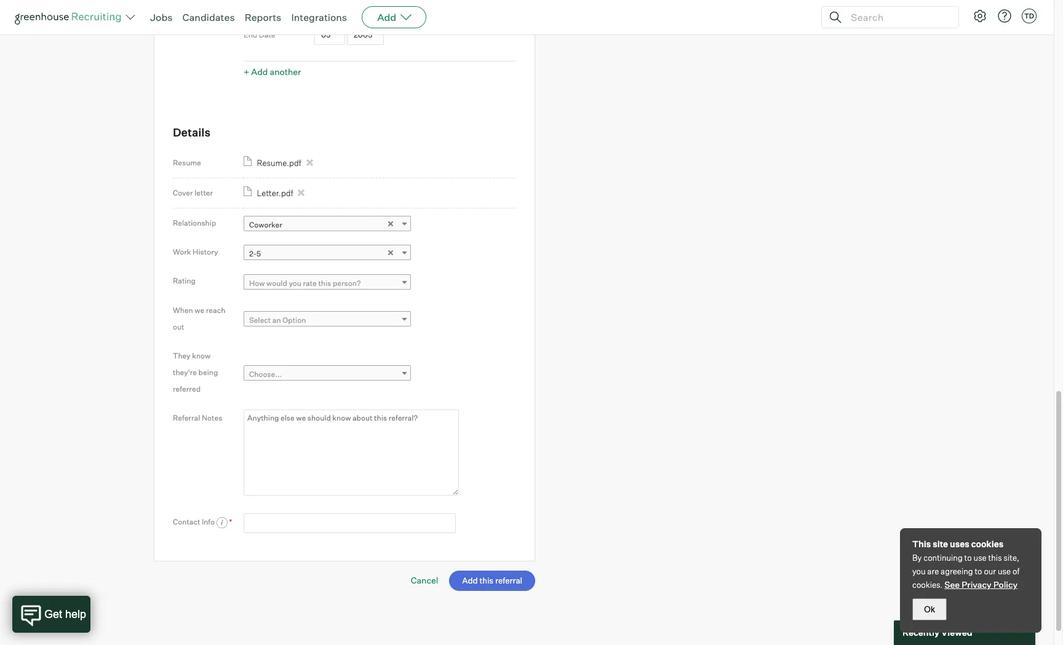 Task type: vqa. For each thing, say whether or not it's contained in the screenshot.
And
no



Task type: locate. For each thing, give the bounding box(es) containing it.
0 horizontal spatial use
[[974, 553, 987, 563]]

of
[[1013, 567, 1020, 577]]

to down uses at the bottom right
[[965, 553, 972, 563]]

an
[[273, 316, 281, 325]]

resume
[[173, 158, 201, 167]]

would
[[267, 279, 287, 288]]

how would you rate this person? link
[[244, 274, 411, 292]]

yyyy text field for start date
[[347, 0, 384, 17]]

*
[[229, 517, 232, 527]]

coworker link
[[244, 216, 411, 234]]

1 horizontal spatial add
[[377, 11, 396, 23]]

1 vertical spatial add
[[251, 67, 268, 77]]

add inside education element
[[251, 67, 268, 77]]

date right end
[[259, 30, 275, 40]]

1 horizontal spatial you
[[913, 567, 926, 577]]

you down by
[[913, 567, 926, 577]]

see privacy policy link
[[945, 580, 1018, 590]]

+ add another link
[[244, 67, 301, 77]]

None file field
[[15, 616, 170, 628], [0, 631, 156, 644], [15, 616, 170, 628], [0, 631, 156, 644]]

1 vertical spatial you
[[913, 567, 926, 577]]

add right the '+'
[[251, 67, 268, 77]]

rate
[[303, 279, 317, 288]]

0 vertical spatial use
[[974, 553, 987, 563]]

choose...
[[249, 370, 282, 379]]

this site uses cookies
[[913, 539, 1004, 550]]

1 vertical spatial yyyy text field
[[347, 25, 384, 45]]

add
[[377, 11, 396, 23], [251, 67, 268, 77]]

td
[[1025, 12, 1035, 20]]

0 vertical spatial add
[[377, 11, 396, 23]]

when
[[173, 306, 193, 315]]

td button
[[1022, 9, 1037, 23]]

another
[[270, 67, 301, 77]]

add button
[[362, 6, 427, 28]]

start
[[244, 3, 261, 12]]

0 vertical spatial to
[[965, 553, 972, 563]]

1 vertical spatial use
[[998, 567, 1011, 577]]

use left of at the bottom right of page
[[998, 567, 1011, 577]]

yyyy text field right mm text box
[[347, 25, 384, 45]]

uses
[[950, 539, 970, 550]]

1 yyyy text field from the top
[[347, 0, 384, 17]]

info
[[202, 517, 215, 527]]

0 vertical spatial this
[[318, 279, 331, 288]]

by
[[913, 553, 922, 563]]

you
[[289, 279, 301, 288], [913, 567, 926, 577]]

this inside by continuing to use this site, you are agreeing to our use of cookies.
[[989, 553, 1002, 563]]

0 vertical spatial date
[[263, 3, 279, 12]]

0 horizontal spatial you
[[289, 279, 301, 288]]

select an option
[[249, 316, 306, 325]]

1 horizontal spatial use
[[998, 567, 1011, 577]]

add right mm text field
[[377, 11, 396, 23]]

date
[[263, 3, 279, 12], [259, 30, 275, 40]]

end date
[[244, 30, 275, 40]]

cancel link
[[411, 576, 438, 586]]

MM text field
[[314, 0, 345, 17]]

None submit
[[449, 571, 535, 592]]

yyyy text field right mm text field
[[347, 0, 384, 17]]

0 horizontal spatial this
[[318, 279, 331, 288]]

to
[[965, 553, 972, 563], [975, 567, 983, 577]]

0 horizontal spatial to
[[965, 553, 972, 563]]

0 vertical spatial yyyy text field
[[347, 0, 384, 17]]

this up 'our'
[[989, 553, 1002, 563]]

1 vertical spatial this
[[989, 553, 1002, 563]]

1 horizontal spatial this
[[989, 553, 1002, 563]]

Referral Notes text field
[[244, 410, 459, 496]]

jobs link
[[150, 11, 173, 23]]

to left 'our'
[[975, 567, 983, 577]]

you left the rate at the top of the page
[[289, 279, 301, 288]]

1 vertical spatial to
[[975, 567, 983, 577]]

see privacy policy
[[945, 580, 1018, 590]]

our
[[984, 567, 996, 577]]

we
[[195, 306, 204, 315]]

None text field
[[244, 514, 456, 534]]

agreeing
[[941, 567, 973, 577]]

date right start
[[263, 3, 279, 12]]

referral notes
[[173, 413, 222, 423]]

by continuing to use this site, you are agreeing to our use of cookies.
[[913, 553, 1020, 590]]

when we reach out
[[173, 306, 225, 332]]

date for start date
[[263, 3, 279, 12]]

0 horizontal spatial add
[[251, 67, 268, 77]]

this right the rate at the top of the page
[[318, 279, 331, 288]]

work
[[173, 248, 191, 257]]

cover letter
[[173, 188, 213, 198]]

out
[[173, 322, 184, 332]]

use
[[974, 553, 987, 563], [998, 567, 1011, 577]]

recently viewed
[[903, 628, 973, 638]]

2 yyyy text field from the top
[[347, 25, 384, 45]]

this
[[318, 279, 331, 288], [989, 553, 1002, 563]]

candidates link
[[182, 11, 235, 23]]

1 horizontal spatial to
[[975, 567, 983, 577]]

1 vertical spatial date
[[259, 30, 275, 40]]

use down cookies
[[974, 553, 987, 563]]

YYYY text field
[[347, 0, 384, 17], [347, 25, 384, 45]]



Task type: describe. For each thing, give the bounding box(es) containing it.
you inside by continuing to use this site, you are agreeing to our use of cookies.
[[913, 567, 926, 577]]

letter
[[195, 188, 213, 198]]

cookies.
[[913, 580, 943, 590]]

being
[[199, 368, 218, 377]]

2-
[[249, 250, 257, 259]]

policy
[[994, 580, 1018, 590]]

ok
[[924, 605, 935, 615]]

resume.pdf
[[257, 158, 301, 168]]

date for end date
[[259, 30, 275, 40]]

history
[[193, 248, 218, 257]]

work history
[[173, 248, 218, 257]]

choose... link
[[244, 365, 411, 383]]

details
[[173, 126, 211, 139]]

they
[[173, 351, 191, 360]]

2-5 link
[[244, 245, 411, 263]]

this
[[913, 539, 931, 550]]

relationship
[[173, 218, 216, 228]]

jobs
[[150, 11, 173, 23]]

continuing
[[924, 553, 963, 563]]

end
[[244, 30, 257, 40]]

education element
[[244, 0, 516, 81]]

integrations
[[291, 11, 347, 23]]

start date
[[244, 3, 279, 12]]

MM text field
[[314, 25, 345, 45]]

contact
[[173, 517, 200, 527]]

greenhouse recruiting image
[[15, 10, 126, 25]]

+
[[244, 67, 249, 77]]

add inside popup button
[[377, 11, 396, 23]]

cookies
[[972, 539, 1004, 550]]

they're
[[173, 368, 197, 377]]

configure image
[[973, 9, 988, 23]]

person?
[[333, 279, 361, 288]]

site,
[[1004, 553, 1020, 563]]

+ add another
[[244, 67, 301, 77]]

integrations link
[[291, 11, 347, 23]]

they know they're being referred
[[173, 351, 218, 394]]

coworker
[[249, 220, 282, 230]]

candidates
[[182, 11, 235, 23]]

0 vertical spatial you
[[289, 279, 301, 288]]

notes
[[202, 413, 222, 423]]

select an option link
[[244, 312, 411, 329]]

referred
[[173, 384, 201, 394]]

cancel
[[411, 576, 438, 586]]

contact info
[[173, 517, 216, 527]]

5
[[257, 250, 261, 259]]

know
[[192, 351, 211, 360]]

this for use
[[989, 553, 1002, 563]]

Search text field
[[848, 8, 948, 26]]

yyyy text field for end date
[[347, 25, 384, 45]]

this for rate
[[318, 279, 331, 288]]

reach
[[206, 306, 225, 315]]

cover
[[173, 188, 193, 198]]

td button
[[1020, 6, 1039, 26]]

referral
[[173, 413, 200, 423]]

reports
[[245, 11, 281, 23]]

are
[[928, 567, 939, 577]]

option
[[283, 316, 306, 325]]

2-5
[[249, 250, 261, 259]]

how
[[249, 279, 265, 288]]

see
[[945, 580, 960, 590]]

ok button
[[913, 599, 947, 621]]

select
[[249, 316, 271, 325]]

recently
[[903, 628, 940, 638]]

site
[[933, 539, 948, 550]]

rating
[[173, 277, 196, 286]]

letter.pdf
[[257, 188, 293, 198]]

reports link
[[245, 11, 281, 23]]

how would you rate this person?
[[249, 279, 361, 288]]

privacy
[[962, 580, 992, 590]]

viewed
[[942, 628, 973, 638]]



